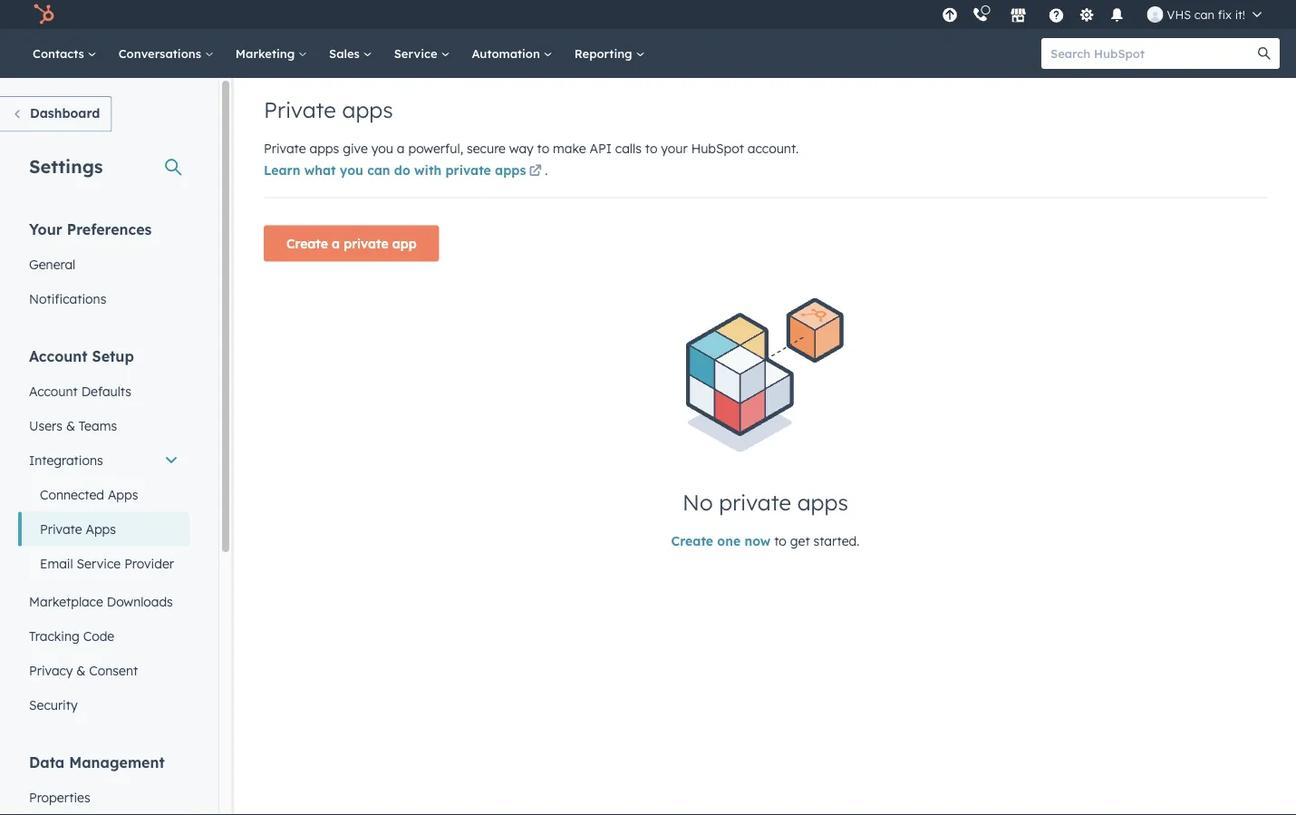 Task type: describe. For each thing, give the bounding box(es) containing it.
private apps give you a powerful, secure way to make api calls to your hubspot account.
[[264, 141, 799, 156]]

private for private apps give you a powerful, secure way to make api calls to your hubspot account.
[[264, 141, 306, 156]]

hubspot image
[[33, 4, 54, 25]]

contacts link
[[22, 29, 108, 78]]

teams
[[79, 417, 117, 433]]

.
[[545, 162, 548, 178]]

now
[[745, 533, 771, 549]]

automation
[[472, 46, 544, 61]]

powerful,
[[408, 141, 463, 156]]

1 link opens in a new window image from the top
[[529, 161, 542, 183]]

marketplace downloads link
[[18, 584, 189, 619]]

help button
[[1041, 0, 1072, 29]]

way
[[509, 141, 534, 156]]

notifications link
[[18, 281, 189, 316]]

1 vertical spatial can
[[367, 162, 390, 178]]

preferences
[[67, 220, 152, 238]]

no private apps
[[683, 489, 849, 516]]

data
[[29, 753, 65, 771]]

can inside popup button
[[1195, 7, 1215, 22]]

0 horizontal spatial you
[[340, 162, 363, 178]]

calling icon image
[[972, 7, 989, 23]]

learn
[[264, 162, 300, 178]]

apps inside alert
[[798, 489, 849, 516]]

create for create one now to get started.
[[671, 533, 714, 549]]

conversations
[[119, 46, 205, 61]]

1 horizontal spatial private
[[446, 162, 491, 178]]

vhs
[[1167, 7, 1191, 22]]

marketplace downloads
[[29, 593, 173, 609]]

service inside account setup element
[[77, 555, 121, 571]]

fix
[[1218, 7, 1232, 22]]

apps up give
[[342, 96, 393, 123]]

apps up what
[[310, 141, 339, 156]]

search image
[[1258, 47, 1271, 60]]

create one now button
[[671, 530, 771, 552]]

get
[[790, 533, 810, 549]]

vhs can fix it!
[[1167, 7, 1246, 22]]

data management element
[[18, 752, 189, 815]]

account setup element
[[18, 346, 189, 722]]

calling icon button
[[965, 2, 996, 27]]

notifications image
[[1109, 8, 1126, 24]]

apps for connected apps
[[108, 486, 138, 502]]

privacy
[[29, 662, 73, 678]]

connected
[[40, 486, 104, 502]]

properties
[[29, 789, 90, 805]]

1 horizontal spatial a
[[397, 141, 405, 156]]

privacy & consent
[[29, 662, 138, 678]]

your
[[29, 220, 62, 238]]

to inside no private apps alert
[[774, 533, 787, 549]]

notifications
[[29, 291, 106, 306]]

reporting
[[575, 46, 636, 61]]

with
[[414, 162, 442, 178]]

email
[[40, 555, 73, 571]]

security
[[29, 697, 78, 713]]

general link
[[18, 247, 189, 281]]

apps for private apps
[[86, 521, 116, 537]]

make
[[553, 141, 586, 156]]

account defaults link
[[18, 374, 189, 408]]

account for account setup
[[29, 347, 88, 365]]

what
[[304, 162, 336, 178]]

account setup
[[29, 347, 134, 365]]

settings
[[29, 155, 103, 177]]

users & teams
[[29, 417, 117, 433]]

private for private apps
[[264, 96, 336, 123]]

one
[[717, 533, 741, 549]]

tracking
[[29, 628, 80, 644]]

private apps link
[[18, 512, 189, 546]]

connected apps
[[40, 486, 138, 502]]

tracking code link
[[18, 619, 189, 653]]

email service provider
[[40, 555, 174, 571]]

vhs can fix it! menu
[[937, 0, 1275, 29]]

management
[[69, 753, 165, 771]]

properties link
[[18, 780, 189, 815]]

notifications button
[[1102, 0, 1133, 29]]

dashboard
[[30, 105, 100, 121]]

tracking code
[[29, 628, 114, 644]]



Task type: locate. For each thing, give the bounding box(es) containing it.
you up "learn what you can do with private apps"
[[371, 141, 393, 156]]

& for privacy
[[76, 662, 86, 678]]

private inside alert
[[719, 489, 791, 516]]

create left the one
[[671, 533, 714, 549]]

help image
[[1049, 8, 1065, 24]]

0 vertical spatial service
[[394, 46, 441, 61]]

private apps
[[40, 521, 116, 537]]

1 vertical spatial private
[[344, 235, 389, 251]]

0 horizontal spatial private
[[344, 235, 389, 251]]

1 vertical spatial you
[[340, 162, 363, 178]]

apps
[[342, 96, 393, 123], [310, 141, 339, 156], [495, 162, 526, 178], [798, 489, 849, 516]]

calls
[[615, 141, 642, 156]]

give
[[343, 141, 368, 156]]

2 horizontal spatial private
[[719, 489, 791, 516]]

apps up started.
[[798, 489, 849, 516]]

1 vertical spatial create
[[671, 533, 714, 549]]

settings image
[[1079, 8, 1095, 24]]

create
[[286, 235, 328, 251], [671, 533, 714, 549]]

private up now
[[719, 489, 791, 516]]

api
[[590, 141, 612, 156]]

upgrade link
[[939, 5, 961, 24]]

users
[[29, 417, 63, 433]]

create a private app
[[286, 235, 417, 251]]

2 link opens in a new window image from the top
[[529, 165, 542, 178]]

can left fix
[[1195, 7, 1215, 22]]

0 horizontal spatial to
[[537, 141, 550, 156]]

no
[[683, 489, 713, 516]]

0 vertical spatial a
[[397, 141, 405, 156]]

to left "get"
[[774, 533, 787, 549]]

no private apps alert
[[264, 298, 1267, 552]]

private left app at the top left of the page
[[344, 235, 389, 251]]

private
[[264, 96, 336, 123], [264, 141, 306, 156], [40, 521, 82, 537]]

hubspot
[[691, 141, 744, 156]]

link opens in a new window image
[[529, 161, 542, 183], [529, 165, 542, 178]]

0 vertical spatial you
[[371, 141, 393, 156]]

account.
[[748, 141, 799, 156]]

0 vertical spatial can
[[1195, 7, 1215, 22]]

marketplaces image
[[1010, 8, 1027, 24]]

& right "privacy"
[[76, 662, 86, 678]]

to right calls
[[645, 141, 658, 156]]

automation link
[[461, 29, 564, 78]]

upgrade image
[[942, 8, 958, 24]]

private inside button
[[344, 235, 389, 251]]

setup
[[92, 347, 134, 365]]

account up 'users'
[[29, 383, 78, 399]]

account defaults
[[29, 383, 131, 399]]

create inside create a private app button
[[286, 235, 328, 251]]

service down private apps link
[[77, 555, 121, 571]]

defaults
[[81, 383, 131, 399]]

it!
[[1235, 7, 1246, 22]]

data management
[[29, 753, 165, 771]]

integrations
[[29, 452, 103, 468]]

create for create a private app
[[286, 235, 328, 251]]

private for private apps
[[40, 521, 82, 537]]

a inside button
[[332, 235, 340, 251]]

reporting link
[[564, 29, 656, 78]]

search button
[[1249, 38, 1280, 69]]

2 vertical spatial private
[[40, 521, 82, 537]]

integrations button
[[18, 443, 189, 477]]

0 vertical spatial account
[[29, 347, 88, 365]]

a up do
[[397, 141, 405, 156]]

create down what
[[286, 235, 328, 251]]

0 vertical spatial create
[[286, 235, 328, 251]]

connected apps link
[[18, 477, 189, 512]]

apps down connected apps link
[[86, 521, 116, 537]]

0 horizontal spatial can
[[367, 162, 390, 178]]

learn what you can do with private apps link
[[264, 161, 545, 183]]

2 account from the top
[[29, 383, 78, 399]]

2 vertical spatial private
[[719, 489, 791, 516]]

dashboard link
[[0, 96, 112, 132]]

service right sales link
[[394, 46, 441, 61]]

0 vertical spatial private
[[264, 96, 336, 123]]

you down give
[[340, 162, 363, 178]]

1 vertical spatial service
[[77, 555, 121, 571]]

can
[[1195, 7, 1215, 22], [367, 162, 390, 178]]

can left do
[[367, 162, 390, 178]]

contacts
[[33, 46, 88, 61]]

account
[[29, 347, 88, 365], [29, 383, 78, 399]]

1 vertical spatial apps
[[86, 521, 116, 537]]

general
[[29, 256, 75, 272]]

conversations link
[[108, 29, 225, 78]]

1 vertical spatial a
[[332, 235, 340, 251]]

1 horizontal spatial service
[[394, 46, 441, 61]]

1 vertical spatial account
[[29, 383, 78, 399]]

1 horizontal spatial to
[[645, 141, 658, 156]]

marketplaces button
[[1000, 0, 1038, 29]]

0 horizontal spatial a
[[332, 235, 340, 251]]

do
[[394, 162, 411, 178]]

you
[[371, 141, 393, 156], [340, 162, 363, 178]]

consent
[[89, 662, 138, 678]]

private up the learn at the top
[[264, 141, 306, 156]]

private down marketing link
[[264, 96, 336, 123]]

1 vertical spatial private
[[264, 141, 306, 156]]

downloads
[[107, 593, 173, 609]]

settings link
[[1076, 5, 1098, 24]]

1 horizontal spatial &
[[76, 662, 86, 678]]

1 vertical spatial &
[[76, 662, 86, 678]]

apps down integrations button
[[108, 486, 138, 502]]

sales link
[[318, 29, 383, 78]]

0 vertical spatial &
[[66, 417, 75, 433]]

account inside "account defaults" link
[[29, 383, 78, 399]]

started.
[[814, 533, 860, 549]]

private down secure
[[446, 162, 491, 178]]

sales
[[329, 46, 363, 61]]

vhs can fix it! button
[[1136, 0, 1273, 29]]

eloise francis image
[[1147, 6, 1164, 23]]

private apps
[[264, 96, 393, 123]]

apps down way
[[495, 162, 526, 178]]

your
[[661, 141, 688, 156]]

private up email
[[40, 521, 82, 537]]

code
[[83, 628, 114, 644]]

provider
[[124, 555, 174, 571]]

create a private app button
[[264, 225, 439, 262]]

your preferences element
[[18, 219, 189, 316]]

secure
[[467, 141, 506, 156]]

hubspot link
[[22, 4, 68, 25]]

& for users
[[66, 417, 75, 433]]

app
[[392, 235, 417, 251]]

learn what you can do with private apps
[[264, 162, 526, 178]]

0 vertical spatial apps
[[108, 486, 138, 502]]

Search HubSpot search field
[[1042, 38, 1264, 69]]

your preferences
[[29, 220, 152, 238]]

privacy & consent link
[[18, 653, 189, 688]]

marketplace
[[29, 593, 103, 609]]

1 account from the top
[[29, 347, 88, 365]]

service
[[394, 46, 441, 61], [77, 555, 121, 571]]

a left app at the top left of the page
[[332, 235, 340, 251]]

1 horizontal spatial can
[[1195, 7, 1215, 22]]

security link
[[18, 688, 189, 722]]

0 vertical spatial private
[[446, 162, 491, 178]]

0 horizontal spatial &
[[66, 417, 75, 433]]

& right 'users'
[[66, 417, 75, 433]]

create one now to get started.
[[671, 533, 860, 549]]

link opens in a new window image inside the learn what you can do with private apps link
[[529, 165, 542, 178]]

1 horizontal spatial you
[[371, 141, 393, 156]]

account for account defaults
[[29, 383, 78, 399]]

2 horizontal spatial to
[[774, 533, 787, 549]]

email service provider link
[[18, 546, 189, 581]]

0 horizontal spatial create
[[286, 235, 328, 251]]

marketing link
[[225, 29, 318, 78]]

private
[[446, 162, 491, 178], [344, 235, 389, 251], [719, 489, 791, 516]]

service link
[[383, 29, 461, 78]]

account up account defaults
[[29, 347, 88, 365]]

&
[[66, 417, 75, 433], [76, 662, 86, 678]]

users & teams link
[[18, 408, 189, 443]]

0 horizontal spatial service
[[77, 555, 121, 571]]

create inside no private apps alert
[[671, 533, 714, 549]]

to right way
[[537, 141, 550, 156]]

private inside account setup element
[[40, 521, 82, 537]]

1 horizontal spatial create
[[671, 533, 714, 549]]



Task type: vqa. For each thing, say whether or not it's contained in the screenshot.
Email Service Provider link
yes



